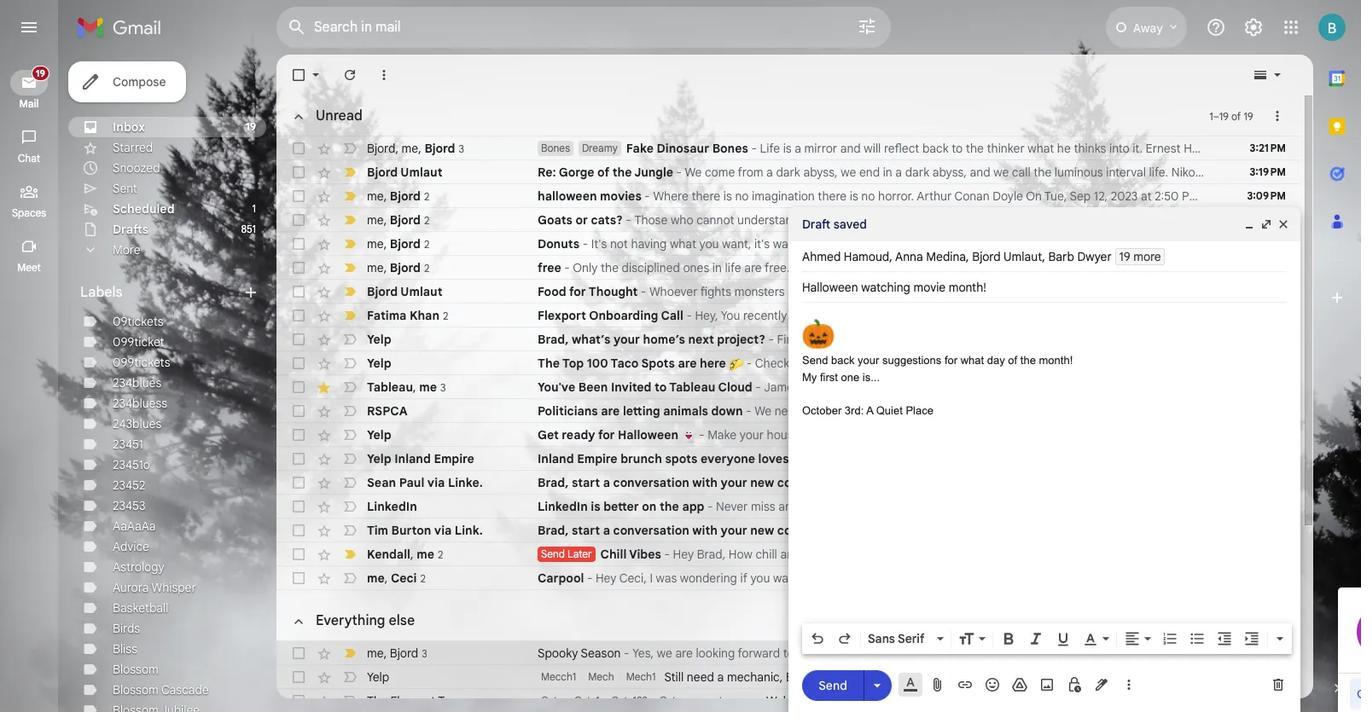 Task type: describe. For each thing, give the bounding box(es) containing it.
242
[[1241, 615, 1258, 628]]

support image
[[1206, 17, 1227, 38]]

with inside brad, start a conversation with your new connection, sean link
[[693, 476, 718, 491]]

1 vertical spatial on
[[642, 499, 657, 515]]

1 for 1
[[252, 202, 256, 215]]

me for spooky
[[367, 646, 384, 661]]

none checkbox inside row
[[290, 669, 307, 686]]

not important switch for you've been invited to tableau cloud
[[342, 379, 359, 396]]

1 horizontal spatial sep
[[1070, 189, 1091, 204]]

flexport inside "everything else" tab panel
[[391, 694, 436, 709]]

spaces heading
[[0, 207, 58, 220]]

put
[[843, 213, 861, 228]]

of down the dreamy
[[598, 165, 610, 180]]

to left it at the right top
[[850, 284, 861, 300]]

underline ‪(⌘u)‬ image
[[1055, 632, 1072, 649]]

1 horizontal spatial wed,
[[1296, 260, 1323, 276]]

more image
[[376, 67, 393, 84]]

- left it's
[[583, 236, 588, 252]]

the left costco
[[1130, 571, 1148, 587]]

disciplined
[[622, 260, 680, 276]]

via for paul
[[428, 476, 445, 491]]

and right bacon,
[[1035, 452, 1055, 467]]

me for halloween
[[367, 188, 384, 204]]

2 sean from the left
[[849, 476, 879, 491]]

yelp for the top 100 taco spots are here
[[367, 356, 392, 371]]

2 inside kendall , me 2
[[438, 549, 443, 561]]

bold ‪(⌘b)‬ image
[[1001, 631, 1018, 648]]

1 horizontal spatial at
[[1116, 571, 1127, 587]]

it!
[[798, 646, 808, 662]]

1 horizontal spatial 13,
[[1350, 260, 1362, 276]]

your down brad, what's your home's next project? - find your next painter, plumber, and more with yelp. ͏ ͏ ͏ ͏ ͏ ͏ ͏ ͏ ͏ ͏ ͏ ͏ ͏ ͏ ͏ ͏ ͏ ͏ ͏ ͏ ͏ ͏ ͏ ͏ ͏ ͏ ͏ ͏ ͏ ͏ ͏ ͏ ͏ ͏ ͏ ͏ ͏ ͏ ͏ ͏ ͏ ͏ ͏ ͏ ͏ ͏ ͏ ͏ ͏ ͏ ͏ ͏ ͏ ͏ ͏ ͏ ͏ ͏ ͏ ͏ ͏ ͏ ͏ ͏ ͏ ͏ ͏ ͏ ͏ ͏ ͏ ͏ ͏ ͏
[[901, 356, 925, 371]]

formatting options toolbar
[[803, 624, 1293, 655]]

1 no from the left
[[735, 189, 749, 204]]

else
[[389, 613, 415, 630]]

me for carpool
[[367, 571, 385, 586]]

2 horizontal spatial hey
[[1316, 236, 1337, 252]]

debate.
[[1158, 213, 1199, 228]]

or
[[576, 213, 588, 228]]

mech
[[589, 671, 614, 684]]

to left put
[[829, 213, 840, 228]]

0 vertical spatial cucamonga
[[1119, 356, 1184, 371]]

2 no from the left
[[862, 189, 876, 204]]

your up "taco"
[[614, 332, 640, 347]]

- down we'll
[[837, 694, 849, 709]]

never
[[716, 499, 748, 515]]

what down gaze
[[1205, 308, 1231, 324]]

2 empire from the left
[[577, 452, 618, 467]]

refresh image
[[342, 67, 359, 84]]

cloud
[[719, 380, 753, 395]]

the for the flexport team
[[367, 694, 388, 709]]

animals
[[664, 404, 709, 419]]

place
[[906, 404, 934, 417]]

it's
[[755, 236, 770, 252]]

1 there from the left
[[692, 189, 721, 204]]

2 horizontal spatial flexport
[[892, 308, 937, 324]]

your down signed
[[804, 332, 828, 347]]

1 horizontal spatial bones
[[713, 141, 749, 156]]

the left potluck
[[889, 571, 907, 587]]

2 horizontal spatial sep
[[1326, 260, 1347, 276]]

main menu image
[[19, 17, 39, 38]]

0 horizontal spatial bones
[[541, 142, 570, 155]]

are right chill
[[781, 547, 798, 563]]

yelp inland empire
[[367, 452, 475, 467]]

to right carpool
[[875, 571, 886, 587]]

make
[[708, 428, 737, 443]]

9 row from the top
[[277, 328, 1300, 352]]

can left meet
[[1040, 571, 1060, 587]]

the left "app"
[[660, 499, 679, 515]]

astrology
[[113, 560, 165, 575]]

3 ͏͏ from the left
[[1245, 356, 1249, 371]]

3 cell from the top
[[1239, 379, 1300, 396]]

meet
[[17, 261, 41, 274]]

bjord inside "everything else" tab panel
[[390, 646, 419, 661]]

0 horizontal spatial at
[[1030, 236, 1041, 252]]

1 vertical spatial wanted
[[773, 571, 813, 587]]

1 vertical spatial 2023
[[1000, 236, 1027, 252]]

the left list
[[814, 356, 832, 371]]

project?
[[717, 332, 766, 347]]

2 for halloween movies
[[424, 190, 430, 203]]

and down become
[[1059, 308, 1079, 324]]

one
[[841, 371, 860, 384]]

conversation for brad, start a conversation with your new connection, tim
[[613, 523, 690, 539]]

anna
[[896, 249, 924, 265]]

2 vertical spatial not
[[1025, 284, 1043, 300]]

later
[[568, 548, 592, 561]]

your up the subject field
[[1022, 260, 1047, 276]]

- left yes,
[[624, 646, 630, 662]]

donuts - it's not having what you want, it's wanting what you've got. on wed, sep 13, 2023 at 12:36 pm brad klo <klobrad84@gmail.com> wrote: hey can 
[[538, 236, 1362, 252]]

2 for goats or cats?
[[424, 214, 430, 227]]

- right call
[[687, 308, 692, 324]]

- up imagination
[[752, 141, 757, 156]]

in right dream
[[1063, 356, 1072, 371]]

ceci,
[[620, 571, 647, 587]]

1 vertical spatial pm
[[1074, 236, 1092, 252]]

1 horizontal spatial brad
[[1203, 189, 1228, 204]]

to down frightening
[[851, 452, 862, 467]]

start for brad, start a conversation with your new connection, tim
[[572, 523, 600, 539]]

chill
[[601, 547, 627, 563]]

the inside send back your suggestions for what day of the month! my first one is...
[[1021, 354, 1036, 367]]

a left slave
[[968, 260, 975, 276]]

7 ͏͏ from the left
[[1337, 356, 1340, 371]]

mecch1
[[541, 671, 577, 684]]

the left process at the top right of the page
[[912, 284, 930, 300]]

your up painter,
[[865, 308, 889, 324]]

- right "app"
[[708, 499, 713, 515]]

0 vertical spatial should
[[980, 213, 1016, 228]]

, for 19th row from the top of the main content containing unread
[[385, 571, 388, 586]]

row containing linkedin
[[277, 495, 1300, 519]]

for right ready
[[598, 428, 615, 443]]

spaces
[[12, 207, 46, 219]]

sent link
[[113, 181, 137, 196]]

a inside "everything else" tab panel
[[718, 670, 724, 686]]

are up see at the right
[[826, 260, 844, 276]]

it
[[864, 284, 871, 300]]

2 there from the left
[[818, 189, 847, 204]]

go
[[1352, 571, 1362, 587]]

and right list
[[854, 356, 874, 371]]

yelp for brad, what's your home's next project?
[[367, 332, 392, 347]]

on down <klobrad84@gmail.co
[[1310, 213, 1326, 228]]

connection, for sean
[[778, 476, 847, 491]]

more button
[[68, 240, 266, 260]]

- right cloud
[[756, 380, 761, 395]]

that
[[874, 284, 896, 300]]

2 row from the top
[[277, 161, 1300, 184]]

0 vertical spatial an
[[1333, 284, 1347, 300]]

1 vertical spatial hey
[[673, 547, 694, 563]]

umlaut for food for thought - whoever fights monsters should see to it that in the process he does not become a monster. and if you gaze long enough into an ab
[[401, 284, 443, 300]]

fake dinosaur bones -
[[627, 141, 760, 156]]

to right slave
[[1008, 260, 1019, 276]]

via for burton
[[434, 523, 452, 539]]

carpool
[[830, 571, 872, 587]]

0 horizontal spatial next
[[689, 332, 714, 347]]

1 horizontal spatial is
[[724, 189, 732, 204]]

and down seller
[[951, 332, 972, 347]]

aurora whisper link
[[113, 581, 196, 596]]

more options image
[[1124, 677, 1135, 694]]

3 for bjord
[[422, 648, 427, 660]]

starred link
[[113, 140, 153, 155]]

2 horizontal spatial i
[[1082, 308, 1085, 324]]

cell for whoever fights monsters should see to it that in the process he does not become a monster. and if you gaze long enough into an ab
[[1239, 283, 1300, 301]]

- right 🤔 image
[[839, 670, 844, 686]]

your inside send back your suggestions for what day of the month! my first one is...
[[858, 354, 880, 367]]

attach files image
[[930, 677, 947, 694]]

minimize image
[[1243, 218, 1257, 231]]

italic ‪(⌘i)‬ image
[[1028, 631, 1045, 648]]

8 not important switch from the top
[[342, 475, 359, 492]]

a right "house"
[[803, 428, 810, 443]]

of right heat
[[1144, 213, 1155, 228]]

- right 👻 icon
[[699, 428, 705, 443]]

1 horizontal spatial 2023
[[1111, 189, 1138, 204]]

costco
[[1151, 571, 1190, 587]]

234bluess link
[[113, 396, 167, 412]]

to down and
[[1154, 308, 1165, 324]]

0 vertical spatial on
[[944, 213, 958, 228]]

2 horizontal spatial next
[[928, 356, 952, 371]]

what inside send back your suggestions for what day of the month! my first one is...
[[961, 354, 985, 367]]

those
[[635, 213, 668, 228]]

who
[[671, 213, 694, 228]]

a up 'just'
[[1094, 284, 1100, 300]]

search in mail image
[[282, 12, 312, 43]]

team
[[438, 694, 467, 709]]

1 for 1 – 19 of 19
[[1210, 110, 1214, 123]]

2 horizontal spatial is
[[850, 189, 859, 204]]

dreamy
[[582, 142, 618, 155]]

a up the better on the left
[[603, 476, 610, 491]]

234bluess
[[113, 396, 167, 412]]

you down "long"
[[1234, 308, 1254, 324]]

numbered list ‪(⌘⇧7)‬ image
[[1162, 631, 1179, 648]]

8 ͏͏ from the left
[[1353, 356, 1356, 371]]

movies
[[600, 189, 642, 204]]

heat
[[1116, 213, 1140, 228]]

1 vertical spatial rancho
[[1036, 428, 1077, 443]]

paul
[[399, 476, 425, 491]]

- down later
[[587, 571, 593, 587]]

1 horizontal spatial i
[[1034, 571, 1037, 587]]

more formatting options image
[[1272, 631, 1289, 648]]

not important switch for linkedin is better on the app
[[342, 499, 359, 516]]

of inside send back your suggestions for what day of the month! my first one is...
[[1009, 354, 1018, 367]]

indent more ‪(⌘])‬ image
[[1244, 631, 1261, 648]]

0 horizontal spatial into
[[1072, 213, 1092, 228]]

what down who
[[670, 236, 697, 252]]

compose button
[[68, 61, 187, 102]]

insert emoji ‪(⌘⇧2)‬ image
[[984, 677, 1001, 694]]

1 ͏͏ from the left
[[1200, 356, 1203, 371]]

eliud
[[1194, 260, 1220, 276]]

20 row from the top
[[277, 642, 1300, 666]]

navigation containing mail
[[0, 55, 60, 713]]

the up thought
[[601, 260, 619, 276]]

how
[[729, 547, 753, 563]]

0 horizontal spatial more
[[975, 332, 1002, 347]]

, for row containing tableau
[[413, 379, 416, 395]]

linkedin for linkedin is better on the app - never miss an update ͏ ͏ ͏ ͏ ͏ ͏ ͏ ͏ ͏ ͏ ͏ ͏ ͏ ͏ ͏ ͏ ͏ ͏ ͏ ͏ ͏ ͏ ͏ ͏ ͏ ͏ ͏ ͏ ͏ ͏ ͏ ͏ ͏ ͏ ͏ ͏ ͏ ͏ ͏ ͏ ͏ ͏ ͏ ͏ ͏ ͏ ͏ ͏ ͏ ͏ ͏ ͏ ͏ ͏ ͏ ͏ ͏ ͏ ͏ ͏ ͏ ͏ ͏ ͏ ͏ ͏ ͏ ͏ ͏ ͏ ͏ ͏ ͏ ͏ ͏ ͏ ͏ ͏ ͏ ͏ ͏ ͏ ͏ ͏ ͏ ͏ ͏ ͏ ͏ ͏
[[538, 499, 588, 515]]

- left where
[[645, 189, 650, 204]]

ceci
[[391, 571, 417, 586]]

the up waffles,
[[930, 428, 948, 443]]

to down spots at left
[[655, 380, 667, 395]]

1 vertical spatial klo
[[1123, 236, 1140, 252]]

row containing bjord
[[277, 137, 1300, 161]]

potluck
[[910, 571, 951, 587]]

row containing rspca
[[277, 400, 1300, 423]]

1 horizontal spatial pm
[[1182, 189, 1200, 204]]

your up send later chill vibes - hey brad, how chill are you? sincerely, kendall
[[721, 523, 748, 539]]

the for the top 100 taco spots are here
[[538, 356, 560, 371]]

1 horizontal spatial flexport
[[538, 308, 586, 324]]

5 ͏͏ from the left
[[1291, 356, 1294, 371]]

1 vertical spatial an
[[779, 499, 792, 515]]

insert files using drive image
[[1012, 677, 1029, 694]]

you down 'eliud'
[[1188, 284, 1207, 300]]

your right 'make'
[[740, 428, 764, 443]]

you right if
[[804, 260, 823, 276]]

snoozed link
[[113, 161, 160, 176]]

1 horizontal spatial tableau
[[670, 380, 716, 395]]

, for row containing kendall
[[411, 547, 414, 562]]

link.
[[455, 523, 483, 539]]

yelp inside "everything else" tab panel
[[367, 670, 389, 686]]

, for third row
[[384, 188, 387, 204]]

on up enough at right
[[1278, 260, 1294, 276]]

tim burton via link.
[[367, 523, 483, 539]]

🙂 image
[[823, 696, 837, 710]]

ready
[[562, 428, 596, 443]]

23451o link
[[113, 458, 150, 473]]

not important switch for politicians are letting animals down
[[342, 403, 359, 420]]

looking inside "everything else" tab panel
[[696, 646, 735, 662]]

- check out the list and find your next tortilla-filled dream in rancho cucamonga ͏ ͏ ͏ ͏ ͏ ͏͏ ͏ ͏ ͏ ͏ ͏͏ ͏ ͏ ͏ ͏ ͏ ͏ ͏ ͏ ͏ ͏͏ ͏ ͏ ͏ ͏ ͏͏ ͏ ͏ ͏ ͏ ͏ ͏ ͏ ͏ ͏ ͏͏ ͏ ͏ ͏ ͏ ͏͏ ͏ ͏ ͏ ͏ ͏ ͏ ͏ ͏ ͏ ͏͏ ͏ ͏ ͏ ͏ ͏͏ ͏
[[744, 356, 1359, 371]]

arthur
[[917, 189, 952, 204]]

1 sean from the left
[[367, 476, 396, 491]]

tim inside brad, start a conversation with your new connection, tim link
[[849, 523, 871, 539]]

brad, for brad, start a conversation with your new connection, tim
[[538, 523, 569, 539]]

sizzling
[[952, 452, 992, 467]]

- left "find"
[[769, 332, 774, 347]]

- make your house a frightening sight with the help of a pro in rancho cucamonga ͏ ͏ ͏ ͏ ͏ ͏ ͏ ͏ ͏ ͏ ͏ ͏ ͏ ͏ ͏ ͏ ͏ ͏ ͏ ͏ ͏ ͏ ͏ ͏ ͏ ͏ ͏ ͏ ͏ ͏ ͏ ͏ ͏ ͏ ͏ ͏ ͏ ͏ ͏ ͏ ͏ ͏ ͏ ͏ ͏ ͏ ͏ ͏ ͏ ͏ ͏ ͏ ͏ ͏ ͏ ͏ ͏ ͏ ͏ ͏ ͏
[[696, 428, 1332, 443]]

unread tab panel
[[277, 96, 1362, 591]]

free - only the disciplined ones in life are free. if you are undisciplined, you are a slave to your moods and your passions. eliud kipchoge on wed, sep 13,
[[538, 260, 1362, 276]]

your up never
[[721, 476, 748, 491]]

got.
[[887, 236, 908, 252]]

understand
[[738, 213, 800, 228]]

- down disciplined
[[641, 284, 647, 300]]

halloween movies - where there is no imagination there is no horror. arthur conan doyle on tue, sep 12, 2023 at 2:50 pm brad klo <klobrad84@gmail.co
[[538, 189, 1362, 204]]

find inside 'unread' tab panel
[[877, 356, 898, 371]]

1 vertical spatial cucamonga
[[1080, 428, 1145, 443]]

, for fourth row from the top of the main content containing unread
[[384, 212, 387, 228]]

are right life
[[745, 260, 762, 276]]

are left here
[[678, 356, 697, 371]]

- right the free
[[565, 260, 570, 276]]

1 inland from the left
[[395, 452, 431, 467]]

100
[[587, 356, 608, 371]]

19 inside draft saved dialog
[[1120, 249, 1131, 265]]

send for send later chill vibes - hey brad, how chill are you? sincerely, kendall
[[541, 548, 565, 561]]

medina
[[927, 249, 967, 265]]

to down you?
[[816, 571, 827, 587]]

sight
[[875, 428, 902, 443]]

labels
[[80, 284, 123, 301]]

2:50 pm
[[1248, 261, 1287, 274]]

1 vertical spatial tue,
[[1329, 213, 1351, 228]]

main content containing unread
[[277, 55, 1362, 713]]

you right anna on the right of the page
[[925, 260, 944, 276]]

important mainly because it was sent directly to you. switch for free
[[342, 260, 359, 277]]

🎃 image
[[803, 318, 835, 351]]

important according to google magic. switch for kendall
[[342, 546, 359, 563]]

- right cats?
[[626, 213, 632, 228]]

mail
[[19, 97, 39, 110]]

on right doyle
[[1026, 189, 1042, 204]]

pro inside "everything else" tab panel
[[998, 670, 1016, 686]]

wake
[[801, 452, 830, 467]]

you right meet
[[1094, 571, 1113, 587]]

19 row from the top
[[277, 567, 1362, 591]]

cascade
[[161, 683, 209, 698]]

for down see at the right
[[847, 308, 862, 324]]

0 horizontal spatial 13,
[[983, 236, 997, 252]]

3:08 pm
[[1248, 213, 1287, 226]]

0 horizontal spatial tableau
[[367, 379, 413, 395]]

not important switch for carpool
[[342, 570, 359, 587]]

0 horizontal spatial brad
[[1095, 236, 1120, 252]]

7 row from the top
[[277, 280, 1362, 304]]

a up bacon,
[[992, 428, 999, 443]]

0 horizontal spatial if
[[741, 571, 748, 587]]

with up filled at the right of page
[[1005, 332, 1028, 347]]

row containing kendall
[[277, 543, 1300, 567]]

politicians
[[538, 404, 598, 419]]

help inside 'unread' tab panel
[[952, 428, 975, 443]]

blossom cascade
[[113, 683, 209, 698]]

seller
[[940, 308, 971, 324]]

monster.
[[1103, 284, 1150, 300]]

in right that
[[899, 284, 909, 300]]

bjord inside draft saved dialog
[[973, 249, 1001, 265]]

blossom for blossom cascade
[[113, 683, 159, 698]]

me , bjord 2 for goats
[[367, 212, 430, 228]]

0 horizontal spatial sep
[[959, 236, 980, 252]]

1 vertical spatial up
[[834, 452, 847, 467]]

long
[[1240, 284, 1263, 300]]

can left go
[[1329, 571, 1349, 587]]

insert link ‪(⌘k)‬ image
[[957, 677, 974, 694]]

a up the chill
[[603, 523, 610, 539]]

0 vertical spatial not
[[1019, 213, 1037, 228]]

how
[[803, 213, 826, 228]]

on right got.
[[911, 236, 927, 252]]

sent
[[113, 181, 137, 196]]

brad, for brad, start a conversation with your new connection, sean
[[538, 476, 569, 491]]

friedrich
[[1202, 213, 1250, 228]]

was
[[656, 571, 677, 587]]

important mainly because it was sent directly to you. switch for spooky season
[[342, 645, 359, 663]]

brad, what's your home's next project? - find your next painter, plumber, and more with yelp. ͏ ͏ ͏ ͏ ͏ ͏ ͏ ͏ ͏ ͏ ͏ ͏ ͏ ͏ ͏ ͏ ͏ ͏ ͏ ͏ ͏ ͏ ͏ ͏ ͏ ͏ ͏ ͏ ͏ ͏ ͏ ͏ ͏ ͏ ͏ ͏ ͏ ͏ ͏ ͏ ͏ ͏ ͏ ͏ ͏ ͏ ͏ ͏ ͏ ͏ ͏ ͏ ͏ ͏ ͏ ͏ ͏ ͏ ͏ ͏ ͏ ͏ ͏ ͏ ͏ ͏ ͏ ͏ ͏ ͏ ͏ ͏ ͏ ͏
[[538, 332, 1283, 347]]

moods
[[1050, 260, 1087, 276]]

first
[[820, 371, 838, 384]]

1 horizontal spatial if
[[1177, 284, 1185, 300]]

and right "moods"
[[1090, 260, 1110, 276]]

0 horizontal spatial is
[[591, 499, 601, 515]]

099ticket link
[[113, 335, 164, 350]]

23452
[[113, 478, 145, 493]]

the top 100 taco spots are here
[[538, 356, 729, 371]]

- right down
[[746, 404, 752, 419]]

0 horizontal spatial i
[[650, 571, 653, 587]]

umlaut for re: gorge of the jungle -
[[401, 165, 443, 180]]

aaaaaa link
[[113, 519, 156, 534]]

help inside "everything else" tab panel
[[875, 670, 899, 686]]

in left life
[[713, 260, 722, 276]]

1 tim from the left
[[367, 523, 388, 539]]

brad, start a conversation with your new connection, sean
[[538, 476, 879, 491]]

with down place
[[905, 428, 927, 443]]

bulleted list ‪(⌘⇧8)‬ image
[[1189, 631, 1206, 648]]

is
[[1349, 308, 1358, 324]]

brad, up wondering
[[697, 547, 726, 563]]

0 horizontal spatial hey
[[596, 571, 617, 587]]

ahmed
[[803, 249, 841, 265]]

1 horizontal spatial kendall
[[885, 547, 925, 563]]



Task type: locate. For each thing, give the bounding box(es) containing it.
- right 🌮 image
[[747, 356, 752, 371]]

spooky
[[538, 646, 578, 662]]

0 horizontal spatial we
[[657, 646, 673, 662]]

blossom down blossom link
[[113, 683, 159, 698]]

0 horizontal spatial 2023
[[1000, 236, 1027, 252]]

not important switch for get ready for halloween
[[342, 427, 359, 444]]

<klobrad84@gmail.co
[[1252, 189, 1362, 204]]

1 horizontal spatial wanted
[[1111, 308, 1151, 324]]

donuts
[[538, 236, 580, 252]]

0 vertical spatial start
[[572, 476, 600, 491]]

brad, start a conversation with your new connection, sean link
[[538, 475, 1206, 492]]

more inside draft saved dialog
[[1134, 249, 1162, 265]]

1 up 851
[[252, 202, 256, 215]]

0 vertical spatial we
[[1311, 571, 1326, 587]]

serif
[[898, 632, 925, 647]]

top
[[563, 356, 584, 371]]

the down yelp.
[[1021, 354, 1036, 367]]

0 horizontal spatial there
[[692, 189, 721, 204]]

2 not important switch from the top
[[342, 331, 359, 348]]

me for goats
[[367, 212, 384, 228]]

my
[[803, 371, 817, 384]]

1 vertical spatial 3
[[440, 381, 446, 394]]

0 vertical spatial –
[[1214, 110, 1220, 123]]

1 horizontal spatial hey
[[673, 547, 694, 563]]

no
[[735, 189, 749, 204], [862, 189, 876, 204]]

0 vertical spatial conversation
[[613, 476, 690, 491]]

tableau
[[367, 379, 413, 395], [670, 380, 716, 395]]

wanted
[[1111, 308, 1151, 324], [773, 571, 813, 587]]

– inside 'unread' tab panel
[[1214, 110, 1220, 123]]

what left day
[[961, 354, 985, 367]]

1 horizontal spatial klo
[[1232, 189, 1249, 204]]

is
[[724, 189, 732, 204], [850, 189, 859, 204], [591, 499, 601, 515]]

3 for me
[[440, 381, 446, 394]]

1 horizontal spatial looking
[[1286, 308, 1325, 324]]

1 cell from the top
[[1239, 283, 1300, 301]]

0 vertical spatial the
[[538, 356, 560, 371]]

umlaut up khan
[[401, 284, 443, 300]]

0 vertical spatial 3
[[459, 142, 464, 155]]

pm right the 2:50
[[1182, 189, 1200, 204]]

cannot
[[697, 213, 735, 228]]

want,
[[722, 236, 752, 252]]

7 not important switch from the top
[[342, 451, 359, 468]]

up down frightening
[[834, 452, 847, 467]]

0 vertical spatial find
[[877, 356, 898, 371]]

2 new from the top
[[751, 523, 775, 539]]

to inside "everything else" tab panel
[[783, 646, 795, 662]]

not important switch for the top 100 taco spots are here
[[342, 355, 359, 372]]

23451
[[113, 437, 143, 452]]

on left ice
[[944, 213, 958, 228]]

next down plumber,
[[928, 356, 952, 371]]

with down "app"
[[693, 523, 718, 539]]

your up is...
[[858, 354, 880, 367]]

0 horizontal spatial pm
[[1074, 236, 1092, 252]]

you inside "everything else" tab panel
[[902, 670, 922, 686]]

11 row from the top
[[277, 376, 1300, 400]]

blossom for blossom link
[[113, 663, 159, 678]]

0 vertical spatial sep
[[1070, 189, 1091, 204]]

0 vertical spatial bjord umlaut
[[367, 165, 443, 180]]

carpool
[[538, 571, 584, 587]]

0 vertical spatial brad
[[1203, 189, 1228, 204]]

6 ͏͏ from the left
[[1307, 356, 1310, 371]]

thoughts
[[892, 213, 941, 228]]

<klobrad84@gmail.com>
[[1143, 236, 1276, 252]]

2:50
[[1155, 189, 1179, 204]]

3 not important switch from the top
[[342, 355, 359, 372]]

, for 20th row from the top of the main content containing unread
[[384, 646, 387, 661]]

start for brad, start a conversation with your new connection, sean
[[572, 476, 600, 491]]

1 linkedin from the left
[[367, 499, 417, 515]]

you down cannot
[[700, 236, 719, 252]]

0 vertical spatial rancho
[[1075, 356, 1116, 371]]

Subject field
[[803, 279, 1287, 296]]

the down 12,
[[1095, 213, 1113, 228]]

0 vertical spatial wed,
[[929, 236, 956, 252]]

row containing fatima khan
[[277, 304, 1362, 328]]

send for send back your suggestions for what day of the month! my first one is...
[[803, 354, 828, 367]]

wed, down goats or cats? - those who cannot understand how to put their thoughts on ice should not enter into the heat of debate. friedrich nietzsche on tue, se
[[929, 236, 956, 252]]

everything else tab panel
[[277, 591, 1300, 713]]

labels heading
[[80, 284, 242, 301]]

2 blossom from the top
[[113, 683, 159, 698]]

plumber,
[[901, 332, 948, 347]]

me , ceci 2
[[367, 571, 426, 586]]

connection, for tim
[[778, 523, 847, 539]]

6 important mainly because it was sent directly to you. switch from the top
[[342, 645, 359, 663]]

looking inside 'unread' tab panel
[[1286, 308, 1325, 324]]

1 vertical spatial we
[[657, 646, 673, 662]]

undo ‪(⌘z)‬ image
[[809, 631, 826, 648]]

1 yelp from the top
[[367, 332, 392, 347]]

2 inland from the left
[[538, 452, 574, 467]]

1 vertical spatial blossom
[[113, 683, 159, 698]]

sean down buttery
[[849, 476, 879, 491]]

should down doyle
[[980, 213, 1016, 228]]

dream
[[1025, 356, 1060, 371]]

1 – 10 of 242
[[1206, 615, 1258, 628]]

umlaut inside draft saved dialog
[[1004, 249, 1043, 265]]

2 linkedin from the left
[[538, 499, 588, 515]]

– for 10
[[1210, 615, 1216, 628]]

0 vertical spatial hey
[[1316, 236, 1337, 252]]

22 row from the top
[[277, 690, 1300, 713]]

help up sizzling
[[952, 428, 975, 443]]

is up put
[[850, 189, 859, 204]]

0 horizontal spatial 3
[[422, 648, 427, 660]]

tableau , me 3
[[367, 379, 446, 395]]

cell for find your next painter, plumber, and more with yelp. ͏ ͏ ͏ ͏ ͏ ͏ ͏ ͏ ͏ ͏ ͏ ͏ ͏ ͏ ͏ ͏ ͏ ͏ ͏ ͏ ͏ ͏ ͏ ͏ ͏ ͏ ͏ ͏ ͏ ͏ ͏ ͏ ͏ ͏ ͏ ͏ ͏ ͏ ͏ ͏ ͏ ͏ ͏ ͏ ͏ ͏ ͏ ͏ ͏ ͏ ͏ ͏ ͏ ͏ ͏ ͏ ͏ ͏ ͏ ͏ ͏ ͏ ͏ ͏ ͏ ͏ ͏ ͏ ͏ ͏ ͏ ͏ ͏ ͏
[[1239, 331, 1300, 348]]

send inside send later chill vibes - hey brad, how chill are you? sincerely, kendall
[[541, 548, 565, 561]]

chat heading
[[0, 152, 58, 166]]

sean
[[367, 476, 396, 491], [849, 476, 879, 491]]

2 connection, from the top
[[778, 523, 847, 539]]

the up movies
[[613, 165, 632, 180]]

important mainly because it was sent directly to you. switch inside "everything else" tab panel
[[342, 645, 359, 663]]

inbox section options image
[[1270, 108, 1287, 125]]

and right house,
[[1287, 571, 1307, 587]]

of left the inbox section options icon
[[1232, 110, 1242, 123]]

new for tim
[[751, 523, 775, 539]]

near
[[1193, 571, 1217, 587]]

out
[[793, 356, 811, 371]]

portal
[[974, 308, 1006, 324]]

important according to google magic. switch
[[342, 283, 359, 301], [342, 307, 359, 324], [342, 546, 359, 563]]

start up later
[[572, 523, 600, 539]]

1 horizontal spatial into
[[1310, 284, 1330, 300]]

0 vertical spatial pro
[[1002, 428, 1020, 443]]

🌮 image
[[729, 358, 744, 372]]

cell
[[1239, 283, 1300, 301], [1239, 331, 1300, 348], [1239, 379, 1300, 396], [1239, 427, 1300, 444]]

via left link. on the left of the page
[[434, 523, 452, 539]]

1 row from the top
[[277, 137, 1300, 161]]

1 horizontal spatial tim
[[849, 523, 871, 539]]

4 me , bjord 2 from the top
[[367, 260, 430, 275]]

2 inside fatima khan 2
[[443, 309, 449, 322]]

1 empire from the left
[[434, 452, 475, 467]]

your up the monster.
[[1113, 260, 1137, 276]]

main content
[[277, 55, 1362, 713]]

insert signature image
[[1094, 677, 1111, 694]]

tab list
[[1314, 55, 1362, 651]]

0 vertical spatial umlaut
[[401, 165, 443, 180]]

5 important mainly because it was sent directly to you. switch from the top
[[342, 260, 359, 277]]

me , bjord 2 for free
[[367, 260, 430, 275]]

send
[[803, 354, 828, 367], [541, 548, 565, 561], [819, 678, 848, 694]]

me , bjord 3
[[367, 646, 427, 661]]

connection, up you?
[[778, 523, 847, 539]]

send inside 'button'
[[819, 678, 848, 694]]

redo ‪(⌘y)‬ image
[[837, 631, 854, 648]]

1 vertical spatial the
[[367, 694, 388, 709]]

toggle split pane mode image
[[1252, 67, 1270, 84]]

send up carpool
[[541, 548, 565, 561]]

row containing tim burton via link.
[[277, 519, 1300, 543]]

klo down heat
[[1123, 236, 1140, 252]]

wed, down wrote:
[[1296, 260, 1323, 276]]

1 vertical spatial looking
[[696, 646, 735, 662]]

the inside "everything else" tab panel
[[949, 670, 967, 686]]

23451 link
[[113, 437, 143, 452]]

up
[[830, 308, 844, 324], [834, 452, 847, 467]]

the down me , bjord 3
[[367, 694, 388, 709]]

2 horizontal spatial 3
[[459, 142, 464, 155]]

not important switch
[[342, 140, 359, 157], [342, 331, 359, 348], [342, 355, 359, 372], [342, 379, 359, 396], [342, 403, 359, 420], [342, 427, 359, 444], [342, 451, 359, 468], [342, 475, 359, 492], [342, 499, 359, 516], [342, 523, 359, 540], [342, 570, 359, 587]]

next
[[689, 332, 714, 347], [831, 332, 855, 347], [928, 356, 952, 371]]

1 new from the top
[[751, 476, 775, 491]]

2023 right 12,
[[1111, 189, 1138, 204]]

0 vertical spatial wanted
[[1111, 308, 1151, 324]]

insert photo image
[[1039, 677, 1056, 694]]

row
[[277, 137, 1300, 161], [277, 161, 1300, 184], [277, 184, 1362, 208], [277, 208, 1362, 232], [277, 232, 1362, 256], [277, 256, 1362, 280], [277, 280, 1362, 304], [277, 304, 1362, 328], [277, 328, 1300, 352], [277, 352, 1359, 376], [277, 376, 1300, 400], [277, 400, 1300, 423], [277, 423, 1332, 447], [277, 447, 1312, 471], [277, 471, 1300, 495], [277, 495, 1300, 519], [277, 519, 1300, 543], [277, 543, 1300, 567], [277, 567, 1362, 591], [277, 642, 1300, 666], [277, 666, 1300, 690], [277, 690, 1300, 713]]

pro inside 'unread' tab panel
[[1002, 428, 1020, 443]]

brad,
[[538, 332, 569, 347], [538, 476, 569, 491], [538, 523, 569, 539], [697, 547, 726, 563]]

– left '242'
[[1210, 615, 1216, 628]]

bjord umlaut for re: gorge of the jungle
[[367, 165, 443, 180]]

2 tim from the left
[[849, 523, 871, 539]]

we inside 'unread' tab panel
[[1311, 571, 1326, 587]]

2 for carpool
[[420, 572, 426, 585]]

13, up slave
[[983, 236, 997, 252]]

👻 image
[[682, 429, 696, 444]]

, for 18th row from the bottom of the main content containing unread
[[384, 236, 387, 251]]

re:
[[538, 165, 556, 180]]

2 important according to google magic. switch from the top
[[342, 307, 359, 324]]

navigation
[[0, 55, 60, 713]]

your right the near
[[1220, 571, 1245, 587]]

brad, for brad, what's your home's next project? - find your next painter, plumber, and more with yelp. ͏ ͏ ͏ ͏ ͏ ͏ ͏ ͏ ͏ ͏ ͏ ͏ ͏ ͏ ͏ ͏ ͏ ͏ ͏ ͏ ͏ ͏ ͏ ͏ ͏ ͏ ͏ ͏ ͏ ͏ ͏ ͏ ͏ ͏ ͏ ͏ ͏ ͏ ͏ ͏ ͏ ͏ ͏ ͏ ͏ ͏ ͏ ͏ ͏ ͏ ͏ ͏ ͏ ͏ ͏ ͏ ͏ ͏ ͏ ͏ ͏ ͏ ͏ ͏ ͏ ͏ ͏ ͏ ͏ ͏ ͏ ͏ ͏ ͏
[[538, 332, 569, 347]]

start down ready
[[572, 476, 600, 491]]

bjord umlaut
[[367, 165, 443, 180], [367, 284, 443, 300]]

11:00 am
[[1246, 671, 1287, 684]]

21 row from the top
[[277, 666, 1300, 690]]

pm right 12:36
[[1074, 236, 1092, 252]]

6 row from the top
[[277, 256, 1362, 280]]

drafts link
[[113, 222, 149, 237]]

you left attach files icon
[[902, 670, 922, 686]]

send back your suggestions for what day of the month! my first one is...
[[803, 354, 1073, 384]]

2 for free
[[424, 262, 430, 274]]

2 yelp from the top
[[367, 356, 392, 371]]

10 not important switch from the top
[[342, 523, 359, 540]]

- we'll help you find the right pro ͏ ͏ ͏ ͏ ͏ ͏ ͏ ͏ ͏ ͏ ͏ ͏ ͏ ͏ ͏ ͏ ͏ ͏ ͏ ͏ ͏ ͏ ͏ ͏ ͏ ͏ ͏ ͏ ͏ ͏ ͏ ͏ ͏ ͏ ͏ ͏ ͏ ͏ ͏ ͏ ͏ ͏ ͏ ͏ ͏ ͏ ͏ ͏ ͏ ͏ ͏ ͏ ͏ ͏ ͏ ͏ ͏ ͏ ͏ ͏ ͏ ͏ ͏ ͏ ͏ ͏ ͏ ͏ ͏ ͏ ͏ ͏ ͏ ͏ ͏ ͏ ͏ ͏ ͏ ͏ ͏ ͏
[[836, 670, 1267, 686]]

2 bjord umlaut from the top
[[367, 284, 443, 300]]

1 horizontal spatial an
[[1333, 284, 1347, 300]]

0 horizontal spatial tue,
[[1045, 189, 1068, 204]]

hey,
[[695, 308, 719, 324]]

– left the inbox section options icon
[[1214, 110, 1220, 123]]

toggle confidential mode image
[[1066, 677, 1083, 694]]

burton
[[392, 523, 431, 539]]

for down only
[[569, 284, 586, 300]]

1 horizontal spatial more
[[1058, 452, 1086, 467]]

0 vertical spatial new
[[751, 476, 775, 491]]

not right it's
[[610, 236, 628, 252]]

he
[[979, 284, 993, 300]]

new for sean
[[751, 476, 775, 491]]

3 inside me , bjord 3
[[422, 648, 427, 660]]

Search in mail text field
[[314, 19, 809, 36]]

new up miss at the bottom of page
[[751, 476, 775, 491]]

sep down ice
[[959, 236, 980, 252]]

1 horizontal spatial no
[[862, 189, 876, 204]]

17 row from the top
[[277, 519, 1300, 543]]

send for send
[[819, 678, 848, 694]]

4 ͏͏ from the left
[[1261, 356, 1264, 371]]

0 horizontal spatial sean
[[367, 476, 396, 491]]

bjord umlaut for food for thought
[[367, 284, 443, 300]]

2 vertical spatial at
[[1116, 571, 1127, 587]]

1 vertical spatial bjord umlaut
[[367, 284, 443, 300]]

0 horizontal spatial help
[[875, 670, 899, 686]]

klo
[[1232, 189, 1249, 204], [1123, 236, 1140, 252]]

new inside brad, start a conversation with your new connection, tim link
[[751, 523, 775, 539]]

- down the dinosaur
[[677, 165, 682, 180]]

8 row from the top
[[277, 304, 1362, 328]]

if right and
[[1177, 284, 1185, 300]]

empire
[[434, 452, 475, 467], [577, 452, 618, 467]]

me for free
[[367, 260, 384, 275]]

birds link
[[113, 622, 140, 637]]

2 me , bjord 2 from the top
[[367, 212, 430, 228]]

indent less ‪(⌘[)‬ image
[[1217, 631, 1234, 648]]

should
[[980, 213, 1016, 228], [788, 284, 824, 300]]

chat
[[18, 152, 40, 165]]

not important switch for brad, what's your home's next project?
[[342, 331, 359, 348]]

–
[[1214, 110, 1220, 123], [1210, 615, 1216, 628]]

1 horizontal spatial we
[[1311, 571, 1326, 587]]

1 not important switch from the top
[[342, 140, 359, 157]]

1 important mainly because it was sent directly to you. switch from the top
[[342, 164, 359, 181]]

discard draft ‪(⌘⇧d)‬ image
[[1270, 677, 1287, 694]]

0 horizontal spatial should
[[788, 284, 824, 300]]

13 row from the top
[[277, 423, 1332, 447]]

october
[[803, 404, 842, 417]]

on
[[1026, 189, 1042, 204], [1310, 213, 1326, 228], [911, 236, 927, 252], [1278, 260, 1294, 276]]

bones right the dinosaur
[[713, 141, 749, 156]]

to
[[829, 213, 840, 228], [1008, 260, 1019, 276], [850, 284, 861, 300], [1154, 308, 1165, 324], [655, 380, 667, 395], [851, 452, 862, 467], [816, 571, 827, 587], [875, 571, 886, 587], [783, 646, 795, 662]]

free
[[538, 260, 562, 276]]

1 vertical spatial find
[[925, 670, 946, 686]]

23453
[[113, 499, 146, 514]]

1 horizontal spatial empire
[[577, 452, 618, 467]]

are inside "everything else" tab panel
[[676, 646, 693, 662]]

– for 19
[[1214, 110, 1220, 123]]

brad?
[[786, 670, 818, 686]]

conversation for brad, start a conversation with your new connection, sean
[[613, 476, 690, 491]]

settings image
[[1244, 17, 1264, 38]]

5 yelp from the top
[[367, 670, 389, 686]]

- right vibes
[[665, 547, 670, 563]]

inland down get
[[538, 452, 574, 467]]

0 vertical spatial 2023
[[1111, 189, 1138, 204]]

wake up to buttery waffles, sizzling bacon, and more ͏ ͏ ͏ ͏ ͏ ͏ ͏ ͏ ͏ ͏ ͏ ͏ ͏ ͏ ͏ ͏ ͏ ͏ ͏ ͏ ͏ ͏ ͏ ͏ ͏ ͏ ͏ ͏ ͏ ͏ ͏ ͏ ͏ ͏ ͏ ͏ ͏ ͏ ͏ ͏ ͏ ͏ ͏ ͏ ͏ ͏ ͏ ͏ ͏ ͏ ͏ ͏ ͏ ͏ ͏ ͏ ͏ ͏ ͏ ͏ ͏ ͏ ͏ ͏ ͏ ͏ ͏ ͏ ͏ ͏ ͏ ͏ ͏ ͏
[[801, 452, 1312, 467]]

19 inside navigation
[[36, 67, 45, 79]]

find left insert link ‪(⌘k)‬ image
[[925, 670, 946, 686]]

3 important mainly because it was sent directly to you. switch from the top
[[342, 212, 359, 229]]

we right yes,
[[657, 646, 673, 662]]

in up bacon,
[[1024, 428, 1033, 443]]

on
[[944, 213, 958, 228], [642, 499, 657, 515]]

yelp for get ready for halloween
[[367, 428, 392, 443]]

me , bjord 2 for donuts
[[367, 236, 430, 251]]

1 vertical spatial 1
[[252, 202, 256, 215]]

2 for donuts
[[424, 238, 430, 251]]

new inside brad, start a conversation with your new connection, sean link
[[751, 476, 775, 491]]

15 row from the top
[[277, 471, 1300, 495]]

1 vertical spatial more
[[975, 332, 1002, 347]]

snoozed
[[113, 161, 160, 176]]

3 yelp from the top
[[367, 428, 392, 443]]

3 important according to google magic. switch from the top
[[342, 546, 359, 563]]

letting
[[623, 404, 660, 419]]

1 inside 'unread' tab panel
[[1210, 110, 1214, 123]]

0 horizontal spatial wed,
[[929, 236, 956, 252]]

meet heading
[[0, 261, 58, 275]]

find down painter,
[[877, 356, 898, 371]]

sean left paul
[[367, 476, 396, 491]]

1 bjord umlaut from the top
[[367, 165, 443, 180]]

still
[[665, 670, 684, 686]]

2 vertical spatial 3
[[422, 648, 427, 660]]

drafts
[[113, 222, 149, 237]]

5 row from the top
[[277, 232, 1362, 256]]

day
[[988, 354, 1006, 367]]

more
[[1134, 249, 1162, 265], [975, 332, 1002, 347], [1058, 452, 1086, 467]]

1 inside "everything else" tab panel
[[1206, 615, 1210, 628]]

vibes
[[630, 547, 662, 563]]

only
[[573, 260, 598, 276]]

nietzsche
[[1254, 213, 1307, 228]]

wanting
[[773, 236, 816, 252]]

important according to google magic. switch for fatima
[[342, 307, 359, 324]]

saturday?
[[976, 571, 1031, 587]]

you down chill
[[751, 571, 770, 587]]

0 vertical spatial up
[[830, 308, 844, 324]]

to left the it! at the bottom right
[[783, 646, 795, 662]]

for inside send back your suggestions for what day of the month! my first one is...
[[945, 354, 958, 367]]

2 ͏͏ from the left
[[1215, 356, 1218, 371]]

what down draft saved on the top
[[819, 236, 846, 252]]

2 inside me , ceci 2
[[420, 572, 426, 585]]

14 row from the top
[[277, 447, 1312, 471]]

khan
[[410, 308, 440, 323]]

1 me , bjord 2 from the top
[[367, 188, 430, 204]]

are up 'get ready for halloween' on the bottom of page
[[601, 404, 620, 419]]

i right saturday?
[[1034, 571, 1037, 587]]

wrote:
[[1279, 236, 1313, 252]]

1 blossom from the top
[[113, 663, 159, 678]]

0 horizontal spatial wanted
[[773, 571, 813, 587]]

bjord , me , bjord 3
[[367, 140, 464, 156]]

important mainly because it was sent directly to you. switch for donuts
[[342, 236, 359, 253]]

, for 6th row from the top of the main content containing unread
[[384, 260, 387, 275]]

me inside "everything else" tab panel
[[367, 646, 384, 661]]

0 vertical spatial important according to google magic. switch
[[342, 283, 359, 301]]

3rd:
[[845, 404, 864, 417]]

1 conversation from the top
[[613, 476, 690, 491]]

,
[[396, 140, 399, 156], [419, 140, 422, 156], [384, 188, 387, 204], [384, 212, 387, 228], [384, 236, 387, 251], [890, 249, 893, 265], [967, 249, 970, 265], [1043, 249, 1046, 265], [384, 260, 387, 275], [413, 379, 416, 395], [411, 547, 414, 562], [385, 571, 388, 586], [384, 646, 387, 661]]

0 vertical spatial 1
[[1210, 110, 1214, 123]]

1 start from the top
[[572, 476, 600, 491]]

of up sizzling
[[978, 428, 989, 443]]

, inside "everything else" tab panel
[[384, 646, 387, 661]]

flexport left team
[[391, 694, 436, 709]]

more send options image
[[869, 677, 886, 695]]

kendall up potluck
[[885, 547, 925, 563]]

with up "app"
[[693, 476, 718, 491]]

row containing tableau
[[277, 376, 1300, 400]]

sep up for. in the right top of the page
[[1326, 260, 1347, 276]]

mail heading
[[0, 97, 58, 111]]

18 row from the top
[[277, 543, 1300, 567]]

1 vertical spatial not
[[610, 236, 628, 252]]

get ready for halloween
[[538, 428, 682, 443]]

2 conversation from the top
[[613, 523, 690, 539]]

spots
[[642, 356, 675, 371]]

bliss
[[113, 642, 137, 657]]

1 vertical spatial 13,
[[1350, 260, 1362, 276]]

0 vertical spatial at
[[1141, 189, 1152, 204]]

an right miss at the bottom of page
[[779, 499, 792, 515]]

not important switch for inland empire brunch spots everyone loves
[[342, 451, 359, 468]]

the inside 'unread' tab panel
[[538, 356, 560, 371]]

tim left burton
[[367, 523, 388, 539]]

4 not important switch from the top
[[342, 379, 359, 396]]

up down see at the right
[[830, 308, 844, 324]]

4 cell from the top
[[1239, 427, 1300, 444]]

important mainly because it was sent directly to you. switch for re: gorge of the jungle
[[342, 164, 359, 181]]

can down se
[[1340, 236, 1360, 252]]

3 me , bjord 2 from the top
[[367, 236, 430, 251]]

are up process at the top right of the page
[[947, 260, 965, 276]]

bjord umlaut up fatima khan 2
[[367, 284, 443, 300]]

draft saved dialog
[[789, 207, 1301, 713]]

2 important mainly because it was sent directly to you. switch from the top
[[342, 188, 359, 205]]

1 important according to google magic. switch from the top
[[342, 283, 359, 301]]

– inside "everything else" tab panel
[[1210, 615, 1216, 628]]

6 not important switch from the top
[[342, 427, 359, 444]]

we inside "everything else" tab panel
[[657, 646, 673, 662]]

find inside "everything else" tab panel
[[925, 670, 946, 686]]

important mainly because it was sent directly to you. switch for halloween movies
[[342, 188, 359, 205]]

1 vertical spatial –
[[1210, 615, 1216, 628]]

pop out image
[[1260, 218, 1274, 231]]

2 horizontal spatial 1
[[1210, 110, 1214, 123]]

of right 10
[[1229, 615, 1239, 628]]

forward
[[738, 646, 780, 662]]

13,
[[983, 236, 997, 252], [1350, 260, 1362, 276]]

inland up paul
[[395, 452, 431, 467]]

the inside "everything else" tab panel
[[367, 694, 388, 709]]

cell for make your house a frightening sight with the help of a pro in rancho cucamonga ͏ ͏ ͏ ͏ ͏ ͏ ͏ ͏ ͏ ͏ ͏ ͏ ͏ ͏ ͏ ͏ ͏ ͏ ͏ ͏ ͏ ͏ ͏ ͏ ͏ ͏ ͏ ͏ ͏ ͏ ͏ ͏ ͏ ͏ ͏ ͏ ͏ ͏ ͏ ͏ ͏ ͏ ͏ ͏ ͏ ͏ ͏ ͏ ͏ ͏ ͏ ͏ ͏ ͏ ͏ ͏ ͏ ͏ ͏ ͏ ͏
[[1239, 427, 1300, 444]]

row containing the flexport team
[[277, 690, 1300, 713]]

9 not important switch from the top
[[342, 499, 359, 516]]

3 row from the top
[[277, 184, 1362, 208]]

linkedin for linkedin
[[367, 499, 417, 515]]

me , bjord 2 for halloween
[[367, 188, 430, 204]]

2 cell from the top
[[1239, 331, 1300, 348]]

1 vertical spatial send
[[541, 548, 565, 561]]

5 not important switch from the top
[[342, 403, 359, 420]]

1 horizontal spatial sean
[[849, 476, 879, 491]]

4 important mainly because it was sent directly to you. switch from the top
[[342, 236, 359, 253]]

3 inside 'tableau , me 3'
[[440, 381, 446, 394]]

1 left the inbox section options icon
[[1210, 110, 1214, 123]]

2 vertical spatial 1
[[1206, 615, 1210, 628]]

row containing sean paul via linke.
[[277, 471, 1300, 495]]

advanced search options image
[[850, 9, 885, 44]]

, for row containing bjord
[[396, 140, 399, 156]]

an left ab
[[1333, 284, 1347, 300]]

0 horizontal spatial linkedin
[[367, 499, 417, 515]]

send inside send back your suggestions for what day of the month! my first one is...
[[803, 354, 828, 367]]

hey up the was
[[673, 547, 694, 563]]

call
[[661, 308, 684, 324]]

gmail image
[[77, 10, 170, 44]]

dwyer
[[1078, 249, 1112, 265]]

connection,
[[778, 476, 847, 491], [778, 523, 847, 539]]

send later chill vibes - hey brad, how chill are you? sincerely, kendall
[[541, 547, 925, 563]]

1 vertical spatial connection,
[[778, 523, 847, 539]]

food
[[538, 284, 567, 300]]

next down hey, on the top right of page
[[689, 332, 714, 347]]

1 vertical spatial umlaut
[[1004, 249, 1043, 265]]

🤔 image
[[821, 672, 836, 686]]

0 horizontal spatial no
[[735, 189, 749, 204]]

1 vertical spatial conversation
[[613, 523, 690, 539]]

0 vertical spatial 13,
[[983, 236, 997, 252]]

0 horizontal spatial find
[[877, 356, 898, 371]]

cucamonga
[[1119, 356, 1184, 371], [1080, 428, 1145, 443]]

1 horizontal spatial next
[[831, 332, 855, 347]]

16 row from the top
[[277, 495, 1300, 519]]

important mainly because it was sent directly to you. switch
[[342, 164, 359, 181], [342, 188, 359, 205], [342, 212, 359, 229], [342, 236, 359, 253], [342, 260, 359, 277], [342, 645, 359, 663]]

me , bjord 2
[[367, 188, 430, 204], [367, 212, 430, 228], [367, 236, 430, 251], [367, 260, 430, 275]]

row containing yelp inland empire
[[277, 447, 1312, 471]]

empire down 'get ready for halloween' on the bottom of page
[[577, 452, 618, 467]]

3 inside bjord , me , bjord 3
[[459, 142, 464, 155]]

None checkbox
[[290, 67, 307, 84], [290, 693, 307, 710], [290, 67, 307, 84], [290, 693, 307, 710]]

1 connection, from the top
[[778, 476, 847, 491]]

1 vertical spatial wed,
[[1296, 260, 1323, 276]]

close image
[[1277, 218, 1291, 231]]

10 row from the top
[[277, 352, 1359, 376]]

None checkbox
[[290, 669, 307, 686]]

important mainly because it was sent directly to you. switch for goats or cats?
[[342, 212, 359, 229]]

1 for 1 – 10 of 242
[[1206, 615, 1210, 628]]

of inside "everything else" tab panel
[[1229, 615, 1239, 628]]

11 not important switch from the top
[[342, 570, 359, 587]]

loves
[[759, 452, 789, 467]]

1 vertical spatial new
[[751, 523, 775, 539]]

1 vertical spatial important according to google magic. switch
[[342, 307, 359, 324]]

12 row from the top
[[277, 400, 1300, 423]]

1 horizontal spatial 3
[[440, 381, 446, 394]]

4 yelp from the top
[[367, 452, 392, 467]]

klo up friedrich
[[1232, 189, 1249, 204]]

1 horizontal spatial inland
[[538, 452, 574, 467]]

everything else button
[[282, 605, 422, 639]]

into right enter
[[1072, 213, 1092, 228]]

2 start from the top
[[572, 523, 600, 539]]

Message Body text field
[[803, 312, 1287, 619]]

Search in mail search field
[[277, 7, 891, 48]]

is up cannot
[[724, 189, 732, 204]]

wanted down you?
[[773, 571, 813, 587]]

brad, start a conversation with your new connection, tim
[[538, 523, 871, 539]]

via
[[428, 476, 445, 491], [434, 523, 452, 539]]

wed,
[[929, 236, 956, 252], [1296, 260, 1323, 276]]

recently
[[744, 308, 787, 324]]

sans serif option
[[865, 631, 934, 648]]

0 horizontal spatial an
[[779, 499, 792, 515]]

me for donuts
[[367, 236, 384, 251]]

1 horizontal spatial there
[[818, 189, 847, 204]]

0 horizontal spatial kendall
[[367, 547, 411, 562]]

with inside brad, start a conversation with your new connection, tim link
[[693, 523, 718, 539]]

4 row from the top
[[277, 208, 1362, 232]]

2 vertical spatial more
[[1058, 452, 1086, 467]]



Task type: vqa. For each thing, say whether or not it's contained in the screenshot.
the thanks within the No thanks button
no



